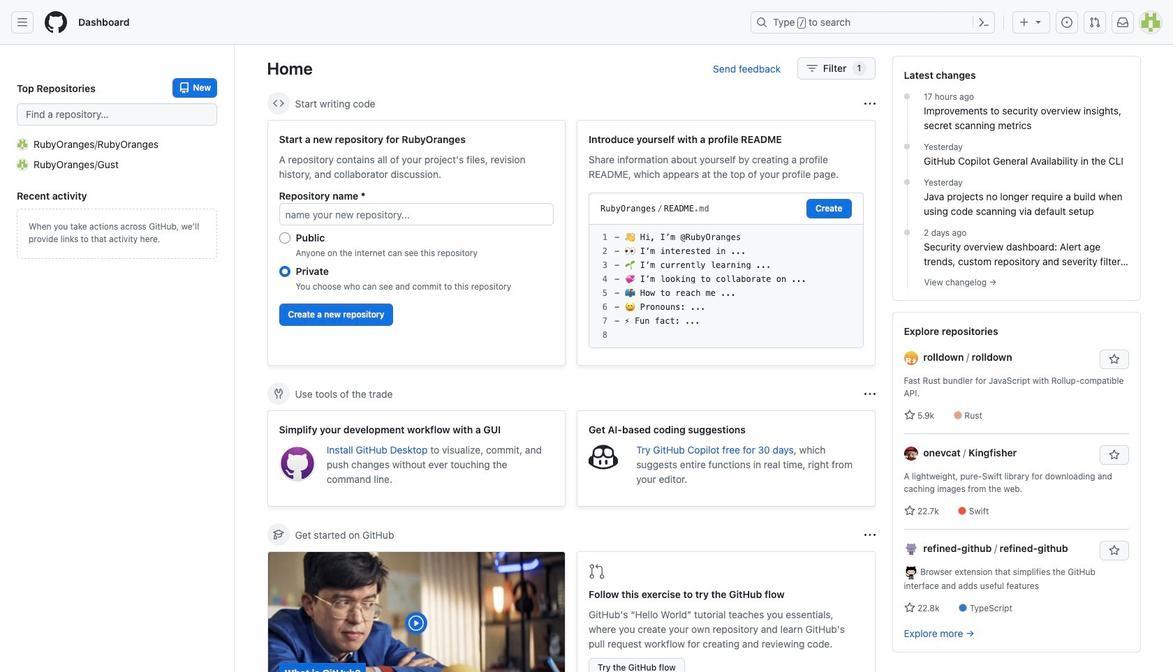Task type: locate. For each thing, give the bounding box(es) containing it.
mortar board image
[[273, 529, 284, 541]]

None radio
[[279, 233, 290, 244], [279, 266, 290, 277], [279, 233, 290, 244], [279, 266, 290, 277]]

plus image
[[1019, 17, 1030, 28]]

command palette image
[[979, 17, 990, 28]]

1 dot fill image from the top
[[902, 177, 913, 188]]

star image for @onevcat profile image
[[904, 506, 915, 517]]

Find a repository… text field
[[17, 103, 217, 126]]

0 vertical spatial git pull request image
[[1090, 17, 1101, 28]]

0 horizontal spatial git pull request image
[[589, 564, 606, 580]]

git pull request image
[[1090, 17, 1101, 28], [589, 564, 606, 580]]

2 star image from the top
[[904, 603, 915, 614]]

0 vertical spatial dot fill image
[[902, 177, 913, 188]]

1 vertical spatial dot fill image
[[902, 141, 913, 152]]

1 why am i seeing this? image from the top
[[864, 98, 876, 109]]

2 star this repository image from the top
[[1109, 546, 1120, 557]]

1 vertical spatial star image
[[904, 603, 915, 614]]

1 vertical spatial why am i seeing this? image
[[864, 389, 876, 400]]

1 vertical spatial dot fill image
[[902, 227, 913, 238]]

explore repositories navigation
[[892, 312, 1141, 653]]

what is github? element
[[267, 552, 566, 673]]

0 vertical spatial why am i seeing this? image
[[864, 98, 876, 109]]

star image down :octocat: image
[[904, 603, 915, 614]]

why am i seeing this? image for try the github flow element
[[864, 530, 876, 541]]

None submit
[[807, 199, 852, 219]]

2 why am i seeing this? image from the top
[[864, 389, 876, 400]]

2 vertical spatial why am i seeing this? image
[[864, 530, 876, 541]]

star this repository image
[[1109, 354, 1120, 365], [1109, 546, 1120, 557]]

@refined-github profile image
[[904, 543, 918, 557]]

1 vertical spatial star this repository image
[[1109, 546, 1120, 557]]

1 horizontal spatial git pull request image
[[1090, 17, 1101, 28]]

explore element
[[892, 56, 1141, 673]]

1 vertical spatial git pull request image
[[589, 564, 606, 580]]

@rolldown profile image
[[904, 352, 918, 366]]

0 vertical spatial dot fill image
[[902, 91, 913, 102]]

star this repository image
[[1109, 450, 1120, 461]]

1 star this repository image from the top
[[1109, 354, 1120, 365]]

dot fill image
[[902, 177, 913, 188], [902, 227, 913, 238]]

github desktop image
[[279, 446, 316, 482]]

star image
[[904, 506, 915, 517], [904, 603, 915, 614]]

start a new repository element
[[267, 120, 566, 366]]

star image
[[904, 410, 915, 421]]

0 vertical spatial star image
[[904, 506, 915, 517]]

Top Repositories search field
[[17, 103, 217, 126]]

star image up @refined-github profile 'icon'
[[904, 506, 915, 517]]

rubyoranges image
[[17, 139, 28, 150]]

1 star image from the top
[[904, 506, 915, 517]]

0 vertical spatial star this repository image
[[1109, 354, 1120, 365]]

git pull request image inside try the github flow element
[[589, 564, 606, 580]]

dot fill image
[[902, 91, 913, 102], [902, 141, 913, 152]]

why am i seeing this? image
[[864, 98, 876, 109], [864, 389, 876, 400], [864, 530, 876, 541]]

3 why am i seeing this? image from the top
[[864, 530, 876, 541]]



Task type: describe. For each thing, give the bounding box(es) containing it.
2 dot fill image from the top
[[902, 227, 913, 238]]

name your new repository... text field
[[279, 203, 554, 226]]

homepage image
[[45, 11, 67, 34]]

why am i seeing this? image for get ai-based coding suggestions element
[[864, 389, 876, 400]]

triangle down image
[[1033, 16, 1044, 27]]

try the github flow element
[[577, 552, 876, 673]]

code image
[[273, 98, 284, 109]]

@onevcat profile image
[[904, 447, 918, 461]]

why am i seeing this? image for introduce yourself with a profile readme element
[[864, 98, 876, 109]]

:octocat: image
[[904, 566, 918, 580]]

get ai-based coding suggestions element
[[577, 411, 876, 507]]

star image for @refined-github profile 'icon'
[[904, 603, 915, 614]]

tools image
[[273, 388, 284, 400]]

star this repository image for the @rolldown profile icon
[[1109, 354, 1120, 365]]

notifications image
[[1118, 17, 1129, 28]]

gust image
[[17, 159, 28, 170]]

2 dot fill image from the top
[[902, 141, 913, 152]]

play image
[[408, 615, 425, 632]]

none submit inside introduce yourself with a profile readme element
[[807, 199, 852, 219]]

issue opened image
[[1062, 17, 1073, 28]]

introduce yourself with a profile readme element
[[577, 120, 876, 366]]

1 dot fill image from the top
[[902, 91, 913, 102]]

star this repository image for @refined-github profile 'icon'
[[1109, 546, 1120, 557]]

filter image
[[807, 63, 818, 74]]

what is github? image
[[268, 553, 565, 673]]

simplify your development workflow with a gui element
[[267, 411, 566, 507]]



Task type: vqa. For each thing, say whether or not it's contained in the screenshot.
the top the
no



